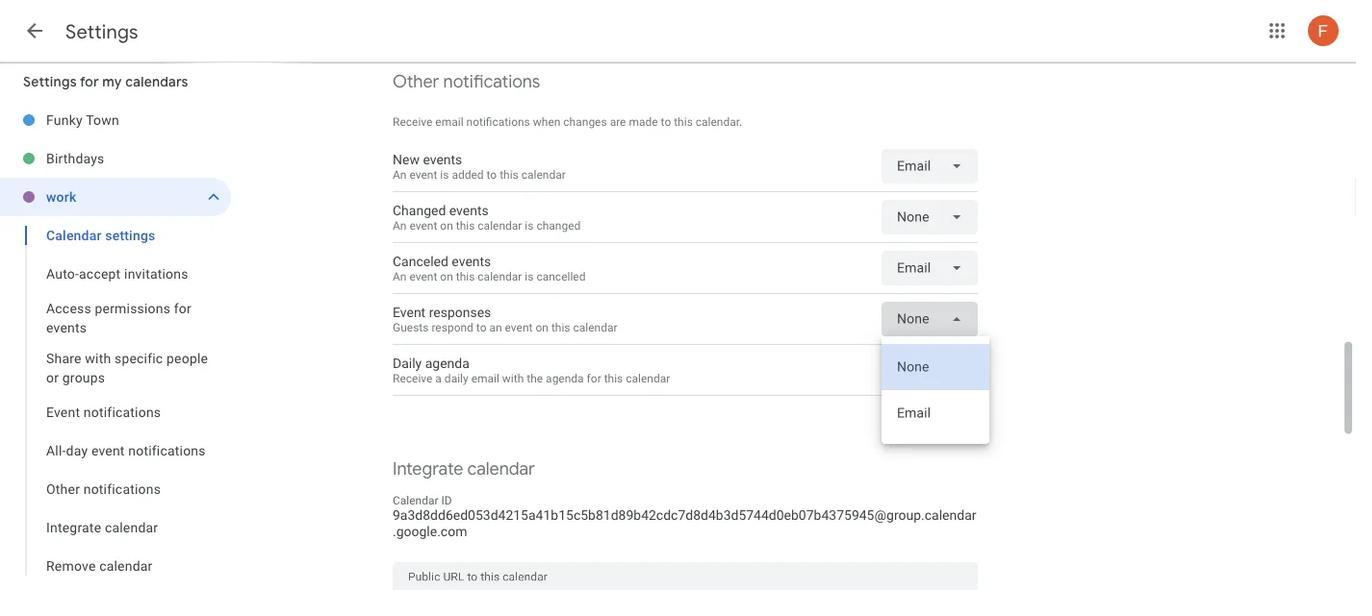 Task type: vqa. For each thing, say whether or not it's contained in the screenshot.
13 ELEMENT
no



Task type: locate. For each thing, give the bounding box(es) containing it.
cancelled
[[537, 270, 586, 283]]

option
[[882, 345, 989, 391], [882, 391, 989, 437]]

permissions
[[95, 301, 171, 317]]

with left the
[[502, 372, 524, 385]]

funky
[[46, 112, 83, 128]]

event inside event responses guests respond to an event on this calendar
[[393, 305, 426, 321]]

on inside changed events an event on this calendar is changed
[[440, 219, 453, 232]]

0 horizontal spatial other
[[46, 482, 80, 498]]

daily agenda receive a daily email with the agenda for this calendar
[[393, 356, 670, 385]]

canceled
[[393, 254, 448, 270]]

agenda
[[425, 356, 470, 372], [546, 372, 584, 385]]

2 vertical spatial an
[[393, 270, 407, 283]]

0 vertical spatial settings
[[65, 19, 138, 44]]

0 vertical spatial on
[[440, 219, 453, 232]]

1 horizontal spatial integrate
[[393, 459, 463, 481]]

1 vertical spatial integrate
[[46, 520, 101, 536]]

this inside event responses guests respond to an event on this calendar
[[551, 321, 570, 334]]

daily
[[445, 372, 468, 385]]

email
[[435, 115, 464, 129], [471, 372, 499, 385]]

for inside access permissions for events
[[174, 301, 192, 317]]

event inside settings for my calendars tree
[[91, 443, 125, 459]]

2 vertical spatial for
[[587, 372, 601, 385]]

notifications
[[443, 71, 540, 93], [466, 115, 530, 129], [84, 405, 161, 421], [128, 443, 206, 459], [83, 482, 161, 498]]

town
[[86, 112, 119, 128]]

calendar inside changed events an event on this calendar is changed
[[478, 219, 522, 232]]

is inside "canceled events an event on this calendar is cancelled"
[[525, 270, 534, 283]]

changed
[[393, 203, 446, 219]]

1 vertical spatial settings
[[23, 73, 77, 90]]

1 vertical spatial to
[[487, 168, 497, 181]]

None field
[[882, 149, 978, 184], [882, 200, 978, 235], [882, 251, 978, 286], [882, 302, 978, 337], [882, 149, 978, 184], [882, 200, 978, 235], [882, 251, 978, 286], [882, 302, 978, 337]]

1 vertical spatial event
[[46, 405, 80, 421]]

2 an from the top
[[393, 219, 407, 232]]

calendar
[[46, 228, 102, 244], [393, 495, 438, 508]]

0 horizontal spatial calendar
[[46, 228, 102, 244]]

integrate up remove
[[46, 520, 101, 536]]

with up groups
[[85, 351, 111, 367]]

calendar.
[[696, 115, 742, 129]]

this right added
[[500, 168, 519, 181]]

event for canceled
[[409, 270, 437, 283]]

specific
[[115, 351, 163, 367]]

events for canceled events
[[452, 254, 491, 270]]

0 horizontal spatial integrate
[[46, 520, 101, 536]]

settings up funky
[[23, 73, 77, 90]]

people
[[167, 351, 208, 367]]

calendar inside calendar id 9a3d8dd6ed053d4215a41b15c5b81d89b42cdc7d8d4b3d5744d0eb07b4375945@group.calendar .google.com
[[393, 495, 438, 508]]

the
[[527, 372, 543, 385]]

event up responses
[[409, 270, 437, 283]]

to right added
[[487, 168, 497, 181]]

calendar left id
[[393, 495, 438, 508]]

is inside changed events an event on this calendar is changed
[[525, 219, 534, 232]]

event left the respond
[[393, 305, 426, 321]]

events down added
[[449, 203, 489, 219]]

1 vertical spatial other
[[46, 482, 80, 498]]

0 vertical spatial is
[[440, 168, 449, 181]]

other notifications down all-day event notifications at the left bottom of the page
[[46, 482, 161, 498]]

other notifications
[[393, 71, 540, 93], [46, 482, 161, 498]]

calendar up the auto-
[[46, 228, 102, 244]]

for
[[80, 73, 99, 90], [174, 301, 192, 317], [587, 372, 601, 385]]

on up daily agenda receive a daily email with the agenda for this calendar
[[536, 321, 549, 334]]

for left "my"
[[80, 73, 99, 90]]

0 horizontal spatial event
[[46, 405, 80, 421]]

0 vertical spatial an
[[393, 168, 407, 181]]

respond
[[432, 321, 473, 334]]

event
[[409, 168, 437, 181], [409, 219, 437, 232], [409, 270, 437, 283], [505, 321, 533, 334], [91, 443, 125, 459]]

receive email notifications when changes are made to this calendar.
[[393, 115, 742, 129]]

guests
[[393, 321, 429, 334]]

event right an
[[505, 321, 533, 334]]

receive
[[393, 115, 433, 129], [393, 372, 433, 385]]

calendar
[[521, 168, 566, 181], [478, 219, 522, 232], [478, 270, 522, 283], [573, 321, 617, 334], [626, 372, 670, 385], [467, 459, 535, 481], [105, 520, 158, 536], [99, 559, 153, 575]]

calendar inside tree
[[46, 228, 102, 244]]

event inside "canceled events an event on this calendar is cancelled"
[[409, 270, 437, 283]]

event inside new events an event is added to this calendar
[[409, 168, 437, 181]]

integrate calendar up remove calendar
[[46, 520, 158, 536]]

1 horizontal spatial other notifications
[[393, 71, 540, 93]]

notifications up new events an event is added to this calendar
[[466, 115, 530, 129]]

1 vertical spatial on
[[440, 270, 453, 283]]

birthdays link
[[46, 140, 231, 178]]

None text field
[[408, 584, 962, 591]]

auto-
[[46, 266, 79, 282]]

for down "invitations"
[[174, 301, 192, 317]]

calendar inside new events an event is added to this calendar
[[521, 168, 566, 181]]

are
[[610, 115, 626, 129]]

events down changed events an event on this calendar is changed
[[452, 254, 491, 270]]

this right the
[[604, 372, 623, 385]]

an
[[393, 168, 407, 181], [393, 219, 407, 232], [393, 270, 407, 283]]

when
[[533, 115, 561, 129]]

2 vertical spatial on
[[536, 321, 549, 334]]

1 an from the top
[[393, 168, 407, 181]]

calendar for calendar settings
[[46, 228, 102, 244]]

is left added
[[440, 168, 449, 181]]

other up new
[[393, 71, 439, 93]]

event notifications
[[46, 405, 161, 421]]

integrate
[[393, 459, 463, 481], [46, 520, 101, 536]]

an up 'guests'
[[393, 270, 407, 283]]

1 vertical spatial an
[[393, 219, 407, 232]]

event up canceled
[[409, 219, 437, 232]]

2 vertical spatial to
[[476, 321, 487, 334]]

on inside "canceled events an event on this calendar is cancelled"
[[440, 270, 453, 283]]

0 horizontal spatial integrate calendar
[[46, 520, 158, 536]]

receive up new
[[393, 115, 433, 129]]

an up changed
[[393, 168, 407, 181]]

with inside daily agenda receive a daily email with the agenda for this calendar
[[502, 372, 524, 385]]

1 vertical spatial with
[[502, 372, 524, 385]]

0 vertical spatial with
[[85, 351, 111, 367]]

3 an from the top
[[393, 270, 407, 283]]

to
[[661, 115, 671, 129], [487, 168, 497, 181], [476, 321, 487, 334]]

1 vertical spatial for
[[174, 301, 192, 317]]

1 horizontal spatial email
[[471, 372, 499, 385]]

0 horizontal spatial email
[[435, 115, 464, 129]]

1 horizontal spatial calendar
[[393, 495, 438, 508]]

an up canceled
[[393, 219, 407, 232]]

0 vertical spatial receive
[[393, 115, 433, 129]]

1 vertical spatial is
[[525, 219, 534, 232]]

agenda down the respond
[[425, 356, 470, 372]]

event up changed
[[409, 168, 437, 181]]

2 option from the top
[[882, 391, 989, 437]]

with
[[85, 351, 111, 367], [502, 372, 524, 385]]

access
[[46, 301, 91, 317]]

0 vertical spatial integrate calendar
[[393, 459, 535, 481]]

integrate calendar up id
[[393, 459, 535, 481]]

1 horizontal spatial other
[[393, 71, 439, 93]]

other notifications up new events an event is added to this calendar
[[393, 71, 540, 93]]

other down all-
[[46, 482, 80, 498]]

event
[[393, 305, 426, 321], [46, 405, 80, 421]]

1 vertical spatial other notifications
[[46, 482, 161, 498]]

integrate calendar
[[393, 459, 535, 481], [46, 520, 158, 536]]

0 horizontal spatial for
[[80, 73, 99, 90]]

events down access
[[46, 320, 87, 336]]

all-
[[46, 443, 66, 459]]

this
[[674, 115, 693, 129], [500, 168, 519, 181], [456, 219, 475, 232], [456, 270, 475, 283], [551, 321, 570, 334], [604, 372, 623, 385]]

is inside new events an event is added to this calendar
[[440, 168, 449, 181]]

settings up settings for my calendars
[[65, 19, 138, 44]]

agenda right the
[[546, 372, 584, 385]]

1 horizontal spatial integrate calendar
[[393, 459, 535, 481]]

changes
[[563, 115, 607, 129]]

integrate inside settings for my calendars tree
[[46, 520, 101, 536]]

email right daily
[[471, 372, 499, 385]]

events right new
[[423, 152, 462, 168]]

an inside "canceled events an event on this calendar is cancelled"
[[393, 270, 407, 283]]

events
[[423, 152, 462, 168], [449, 203, 489, 219], [452, 254, 491, 270], [46, 320, 87, 336]]

0 vertical spatial other notifications
[[393, 71, 540, 93]]

1 option from the top
[[882, 345, 989, 391]]

1 vertical spatial email
[[471, 372, 499, 385]]

group containing calendar settings
[[0, 217, 231, 586]]

group
[[0, 217, 231, 586]]

canceled events an event on this calendar is cancelled
[[393, 254, 586, 283]]

invitations
[[124, 266, 188, 282]]

event for event responses guests respond to an event on this calendar
[[393, 305, 426, 321]]

1 horizontal spatial for
[[174, 301, 192, 317]]

1 vertical spatial integrate calendar
[[46, 520, 158, 536]]

2 vertical spatial is
[[525, 270, 534, 283]]

to left an
[[476, 321, 487, 334]]

settings heading
[[65, 19, 138, 44]]

is for canceled events
[[525, 270, 534, 283]]

0 vertical spatial calendar
[[46, 228, 102, 244]]

funky town
[[46, 112, 119, 128]]

1 horizontal spatial event
[[393, 305, 426, 321]]

0 vertical spatial other
[[393, 71, 439, 93]]

for inside daily agenda receive a daily email with the agenda for this calendar
[[587, 372, 601, 385]]

to right made
[[661, 115, 671, 129]]

event responses guests respond to an event on this calendar
[[393, 305, 617, 334]]

2 horizontal spatial for
[[587, 372, 601, 385]]

an inside new events an event is added to this calendar
[[393, 168, 407, 181]]

on
[[440, 219, 453, 232], [440, 270, 453, 283], [536, 321, 549, 334]]

integrate calendar inside settings for my calendars tree
[[46, 520, 158, 536]]

events inside "canceled events an event on this calendar is cancelled"
[[452, 254, 491, 270]]

1 horizontal spatial with
[[502, 372, 524, 385]]

on up canceled
[[440, 219, 453, 232]]

this inside changed events an event on this calendar is changed
[[456, 219, 475, 232]]

is left the cancelled on the left top
[[525, 270, 534, 283]]

integrate up id
[[393, 459, 463, 481]]

funky town tree item
[[0, 101, 231, 140]]

share
[[46, 351, 81, 367]]

0 vertical spatial event
[[393, 305, 426, 321]]

work link
[[46, 178, 196, 217]]

is
[[440, 168, 449, 181], [525, 219, 534, 232], [525, 270, 534, 283]]

this down the cancelled on the left top
[[551, 321, 570, 334]]

changed events an event on this calendar is changed
[[393, 203, 581, 232]]

calendars
[[125, 73, 188, 90]]

1 vertical spatial calendar
[[393, 495, 438, 508]]

1 vertical spatial receive
[[393, 372, 433, 385]]

events inside new events an event is added to this calendar
[[423, 152, 462, 168]]

0 horizontal spatial with
[[85, 351, 111, 367]]

receive left a
[[393, 372, 433, 385]]

event right the day
[[91, 443, 125, 459]]

1 receive from the top
[[393, 115, 433, 129]]

share with specific people or groups
[[46, 351, 208, 386]]

event down or
[[46, 405, 80, 421]]

0 vertical spatial to
[[661, 115, 671, 129]]

0 vertical spatial for
[[80, 73, 99, 90]]

this inside new events an event is added to this calendar
[[500, 168, 519, 181]]

event inside settings for my calendars tree
[[46, 405, 80, 421]]

this up responses
[[456, 270, 475, 283]]

settings
[[65, 19, 138, 44], [23, 73, 77, 90]]

other
[[393, 71, 439, 93], [46, 482, 80, 498]]

event inside changed events an event on this calendar is changed
[[409, 219, 437, 232]]

settings for settings for my calendars
[[23, 73, 77, 90]]

is left changed
[[525, 219, 534, 232]]

this right changed
[[456, 219, 475, 232]]

.google.com
[[393, 524, 467, 540]]

calendar inside daily agenda receive a daily email with the agenda for this calendar
[[626, 372, 670, 385]]

events inside changed events an event on this calendar is changed
[[449, 203, 489, 219]]

settings for settings
[[65, 19, 138, 44]]

email up new events an event is added to this calendar
[[435, 115, 464, 129]]

0 horizontal spatial other notifications
[[46, 482, 161, 498]]

for right the
[[587, 372, 601, 385]]

2 receive from the top
[[393, 372, 433, 385]]

on up responses
[[440, 270, 453, 283]]

an inside changed events an event on this calendar is changed
[[393, 219, 407, 232]]



Task type: describe. For each thing, give the bounding box(es) containing it.
9a3d8dd6ed053d4215a41b15c5b81d89b42cdc7d8d4b3d5744d0eb07b4375945@group.calendar
[[393, 508, 976, 524]]

other notifications inside settings for my calendars tree
[[46, 482, 161, 498]]

notifications down event notifications
[[128, 443, 206, 459]]

0 vertical spatial integrate
[[393, 459, 463, 481]]

event for event notifications
[[46, 405, 80, 421]]

event for new
[[409, 168, 437, 181]]

remove
[[46, 559, 96, 575]]

day
[[66, 443, 88, 459]]

new
[[393, 152, 420, 168]]

an for new events
[[393, 168, 407, 181]]

on inside event responses guests respond to an event on this calendar
[[536, 321, 549, 334]]

with inside share with specific people or groups
[[85, 351, 111, 367]]

events for changed events
[[449, 203, 489, 219]]

to inside event responses guests respond to an event on this calendar
[[476, 321, 487, 334]]

guests respond to an event on this calendar list box
[[882, 337, 989, 445]]

calendar for calendar id 9a3d8dd6ed053d4215a41b15c5b81d89b42cdc7d8d4b3d5744d0eb07b4375945@group.calendar .google.com
[[393, 495, 438, 508]]

other inside settings for my calendars tree
[[46, 482, 80, 498]]

notifications down all-day event notifications at the left bottom of the page
[[83, 482, 161, 498]]

all-day event notifications
[[46, 443, 206, 459]]

events inside access permissions for events
[[46, 320, 87, 336]]

settings for my calendars
[[23, 73, 188, 90]]

receive inside daily agenda receive a daily email with the agenda for this calendar
[[393, 372, 433, 385]]

0 vertical spatial email
[[435, 115, 464, 129]]

calendar id 9a3d8dd6ed053d4215a41b15c5b81d89b42cdc7d8d4b3d5744d0eb07b4375945@group.calendar .google.com
[[393, 495, 976, 540]]

an for changed events
[[393, 219, 407, 232]]

responses
[[429, 305, 491, 321]]

on for canceled
[[440, 270, 453, 283]]

settings
[[105, 228, 155, 244]]

auto-accept invitations
[[46, 266, 188, 282]]

this inside daily agenda receive a daily email with the agenda for this calendar
[[604, 372, 623, 385]]

notifications up "when"
[[443, 71, 540, 93]]

access permissions for events
[[46, 301, 192, 336]]

calendar inside event responses guests respond to an event on this calendar
[[573, 321, 617, 334]]

new events an event is added to this calendar
[[393, 152, 566, 181]]

email inside daily agenda receive a daily email with the agenda for this calendar
[[471, 372, 499, 385]]

0 horizontal spatial agenda
[[425, 356, 470, 372]]

an
[[489, 321, 502, 334]]

event for changed
[[409, 219, 437, 232]]

work tree item
[[0, 178, 231, 217]]

birthdays
[[46, 151, 104, 167]]

1 horizontal spatial agenda
[[546, 372, 584, 385]]

accept
[[79, 266, 121, 282]]

to inside new events an event is added to this calendar
[[487, 168, 497, 181]]

events for new events
[[423, 152, 462, 168]]

made
[[629, 115, 658, 129]]

notifications up all-day event notifications at the left bottom of the page
[[84, 405, 161, 421]]

on for changed
[[440, 219, 453, 232]]

or
[[46, 370, 59, 386]]

is for changed events
[[525, 219, 534, 232]]

calendar inside "canceled events an event on this calendar is cancelled"
[[478, 270, 522, 283]]

a
[[435, 372, 442, 385]]

settings for my calendars tree
[[0, 101, 231, 586]]

my
[[102, 73, 122, 90]]

calendar settings
[[46, 228, 155, 244]]

work
[[46, 189, 76, 205]]

this inside "canceled events an event on this calendar is cancelled"
[[456, 270, 475, 283]]

groups
[[62, 370, 105, 386]]

remove calendar
[[46, 559, 153, 575]]

id
[[441, 495, 452, 508]]

an for canceled events
[[393, 270, 407, 283]]

changed
[[537, 219, 581, 232]]

go back image
[[23, 19, 46, 42]]

this left 'calendar.'
[[674, 115, 693, 129]]

added
[[452, 168, 484, 181]]

birthdays tree item
[[0, 140, 231, 178]]

daily
[[393, 356, 422, 372]]

event inside event responses guests respond to an event on this calendar
[[505, 321, 533, 334]]



